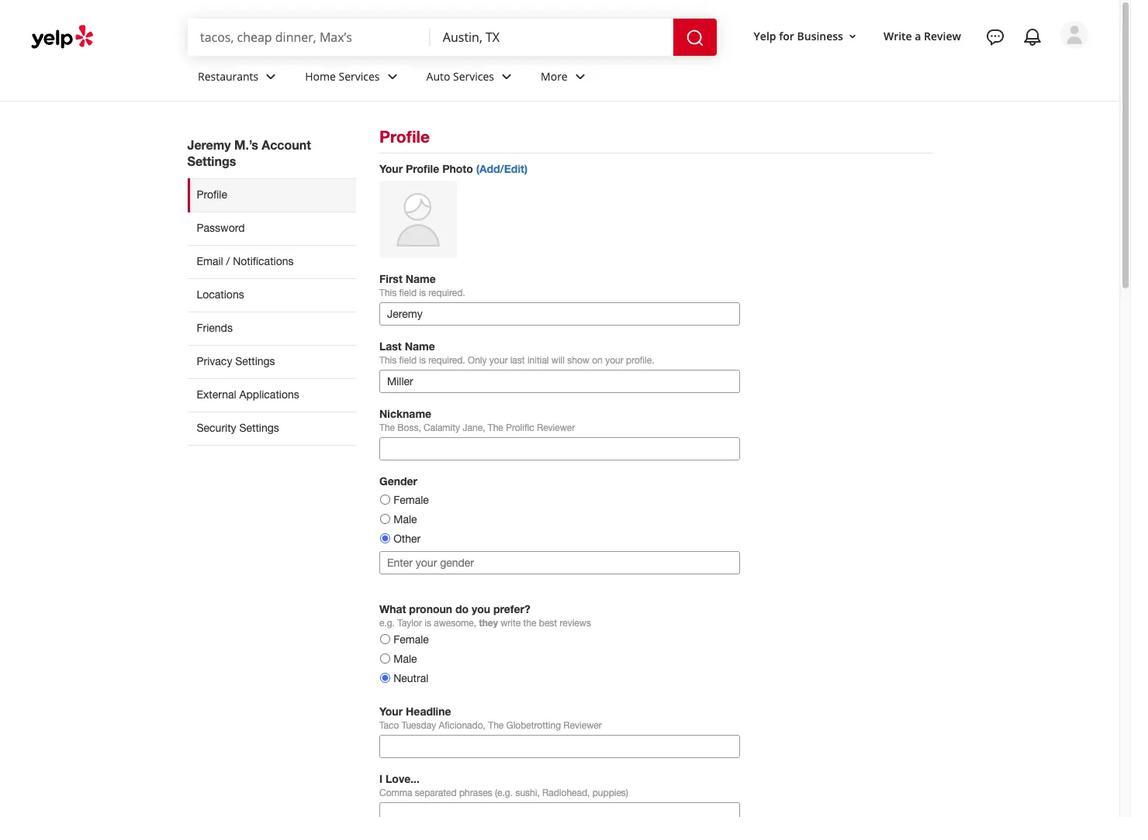 Task type: vqa. For each thing, say whether or not it's contained in the screenshot.
All
no



Task type: describe. For each thing, give the bounding box(es) containing it.
applications
[[239, 389, 299, 401]]

gender
[[379, 475, 418, 488]]

I Love... text field
[[379, 803, 740, 818]]

write
[[501, 619, 521, 629]]

required. for first
[[429, 288, 465, 299]]

a
[[915, 28, 922, 43]]

e.g.
[[379, 619, 395, 629]]

prolific
[[506, 423, 534, 434]]

(add/edit) link
[[476, 162, 528, 175]]

auto services
[[426, 69, 494, 84]]

notifications image
[[1024, 28, 1042, 47]]

locations link
[[187, 279, 356, 312]]

photo
[[442, 162, 473, 175]]

restaurants
[[198, 69, 259, 84]]

none field near
[[443, 29, 661, 46]]

boss,
[[398, 423, 421, 434]]

nickname the boss, calamity jane, the prolific reviewer
[[379, 407, 575, 434]]

settings for privacy
[[235, 355, 275, 368]]

headline
[[406, 705, 451, 719]]

locations
[[197, 289, 244, 301]]

name for last
[[405, 340, 435, 353]]

for
[[779, 28, 795, 43]]

Neutral radio
[[380, 674, 390, 684]]

your for your profile photo (add/edit)
[[379, 162, 403, 175]]

aficionado,
[[439, 721, 486, 732]]

the left boss,
[[379, 423, 395, 434]]

notifications
[[233, 255, 294, 268]]

name for first
[[406, 272, 436, 286]]

jeremy
[[187, 137, 231, 152]]

2 vertical spatial profile
[[197, 189, 227, 201]]

first name this field is required.
[[379, 272, 465, 299]]

Other radio
[[380, 534, 390, 544]]

reviewer for the
[[537, 423, 575, 434]]

pronoun
[[409, 603, 453, 616]]

external applications
[[197, 389, 299, 401]]

jane,
[[463, 423, 485, 434]]

what pronoun do you prefer? e.g. taylor is awesome, they write the best reviews
[[379, 603, 591, 629]]

0 vertical spatial profile
[[379, 127, 430, 147]]

Find text field
[[200, 29, 418, 46]]

prefer?
[[494, 603, 531, 616]]

external
[[197, 389, 236, 401]]

First Name text field
[[379, 303, 740, 326]]

security
[[197, 422, 236, 435]]

reviews
[[560, 619, 591, 629]]

more
[[541, 69, 568, 84]]

friends link
[[187, 312, 356, 345]]

auto
[[426, 69, 450, 84]]

what
[[379, 603, 406, 616]]

Male radio
[[380, 515, 390, 525]]

initial
[[528, 355, 549, 366]]

Nickname text field
[[379, 438, 740, 461]]

separated
[[415, 788, 457, 799]]

neutral
[[394, 673, 429, 685]]

is inside what pronoun do you prefer? e.g. taylor is awesome, they write the best reviews
[[425, 619, 431, 629]]

your headline taco tuesday aficionado, the globetrotting reviewer
[[379, 705, 602, 732]]

the
[[524, 619, 537, 629]]

your profile photo (add/edit)
[[379, 162, 528, 175]]

external applications link
[[187, 379, 356, 412]]

sushi,
[[516, 788, 540, 799]]

security settings link
[[187, 412, 356, 446]]

2 female from the top
[[394, 634, 429, 646]]

/
[[226, 255, 230, 268]]

more link
[[529, 56, 602, 101]]

yelp for business button
[[748, 22, 865, 50]]

home services
[[305, 69, 380, 84]]

profile link
[[187, 178, 356, 212]]

Last Name text field
[[379, 370, 740, 393]]

m.'s
[[234, 137, 258, 152]]

best
[[539, 619, 557, 629]]

Near text field
[[443, 29, 661, 46]]

(e.g.
[[495, 788, 513, 799]]

home
[[305, 69, 336, 84]]

jeremy m.'s account settings
[[187, 137, 311, 168]]

none field find
[[200, 29, 418, 46]]

last
[[379, 340, 402, 353]]

settings inside jeremy m.'s account settings
[[187, 154, 236, 168]]

this for last
[[379, 355, 397, 366]]

Enter your gender text field
[[379, 552, 740, 575]]



Task type: locate. For each thing, give the bounding box(es) containing it.
other
[[394, 533, 421, 546]]

profile up your profile photo (add/edit)
[[379, 127, 430, 147]]

name inside first name this field is required.
[[406, 272, 436, 286]]

taco
[[379, 721, 399, 732]]

0 horizontal spatial none field
[[200, 29, 418, 46]]

field down first
[[399, 288, 417, 299]]

is inside 'last name this field is required. only your last initial will show on your profile.'
[[419, 355, 426, 366]]

phrases
[[459, 788, 492, 799]]

this inside 'last name this field is required. only your last initial will show on your profile.'
[[379, 355, 397, 366]]

1 male from the top
[[394, 514, 417, 526]]

puppies)
[[593, 788, 629, 799]]

field for first
[[399, 288, 417, 299]]

1 vertical spatial is
[[419, 355, 426, 366]]

1 your from the left
[[490, 355, 508, 366]]

field down last
[[399, 355, 417, 366]]

reviewer for headline
[[564, 721, 602, 732]]

services right auto
[[453, 69, 494, 84]]

yelp
[[754, 28, 776, 43]]

2 services from the left
[[453, 69, 494, 84]]

24 chevron down v2 image right auto services
[[497, 67, 516, 86]]

you
[[472, 603, 491, 616]]

2 field from the top
[[399, 355, 417, 366]]

restaurants link
[[185, 56, 293, 101]]

required. for last
[[429, 355, 465, 366]]

24 chevron down v2 image for home services
[[383, 67, 402, 86]]

male for male radio
[[394, 514, 417, 526]]

email / notifications
[[197, 255, 294, 268]]

last name this field is required. only your last initial will show on your profile.
[[379, 340, 655, 366]]

2 24 chevron down v2 image from the left
[[497, 67, 516, 86]]

privacy
[[197, 355, 232, 368]]

0 horizontal spatial services
[[339, 69, 380, 84]]

24 chevron down v2 image for restaurants
[[262, 67, 280, 86]]

i love... comma separated phrases (e.g. sushi, radiohead, puppies)
[[379, 773, 629, 799]]

reviewer up "nickname" text field on the bottom
[[537, 423, 575, 434]]

24 chevron down v2 image
[[262, 67, 280, 86], [497, 67, 516, 86]]

none field up the more on the top of the page
[[443, 29, 661, 46]]

0 vertical spatial this
[[379, 288, 397, 299]]

1 vertical spatial profile
[[406, 162, 439, 175]]

16 chevron down v2 image
[[847, 30, 859, 42]]

1 horizontal spatial none field
[[443, 29, 661, 46]]

required. inside 'last name this field is required. only your last initial will show on your profile.'
[[429, 355, 465, 366]]

search image
[[686, 28, 704, 47]]

0 vertical spatial female
[[394, 494, 429, 507]]

1 required. from the top
[[429, 288, 465, 299]]

1 vertical spatial name
[[405, 340, 435, 353]]

name right first
[[406, 272, 436, 286]]

your up taco
[[379, 705, 403, 719]]

2 male from the top
[[394, 653, 417, 666]]

None search field
[[188, 19, 720, 56]]

2 your from the left
[[605, 355, 624, 366]]

1 vertical spatial required.
[[429, 355, 465, 366]]

24 chevron down v2 image for auto services
[[497, 67, 516, 86]]

profile.
[[626, 355, 655, 366]]

the right aficionado, at left
[[488, 721, 504, 732]]

this down first
[[379, 288, 397, 299]]

0 horizontal spatial 24 chevron down v2 image
[[383, 67, 402, 86]]

password link
[[187, 212, 356, 245]]

2 your from the top
[[379, 705, 403, 719]]

0 vertical spatial female radio
[[380, 495, 390, 505]]

this inside first name this field is required.
[[379, 288, 397, 299]]

profile left photo
[[406, 162, 439, 175]]

awesome,
[[434, 619, 477, 629]]

profile up password
[[197, 189, 227, 201]]

on
[[592, 355, 603, 366]]

write
[[884, 28, 912, 43]]

1 vertical spatial female radio
[[380, 635, 390, 645]]

1 vertical spatial field
[[399, 355, 417, 366]]

1 horizontal spatial 24 chevron down v2 image
[[571, 67, 590, 86]]

services for home services
[[339, 69, 380, 84]]

settings up "external applications" at the top of the page
[[235, 355, 275, 368]]

0 vertical spatial name
[[406, 272, 436, 286]]

female down gender
[[394, 494, 429, 507]]

field inside 'last name this field is required. only your last initial will show on your profile.'
[[399, 355, 417, 366]]

review
[[924, 28, 962, 43]]

auto services link
[[414, 56, 529, 101]]

1 none field from the left
[[200, 29, 418, 46]]

profile
[[379, 127, 430, 147], [406, 162, 439, 175], [197, 189, 227, 201]]

24 chevron down v2 image inside auto services link
[[497, 67, 516, 86]]

this
[[379, 288, 397, 299], [379, 355, 397, 366]]

24 chevron down v2 image for more
[[571, 67, 590, 86]]

the for the
[[488, 423, 504, 434]]

home services link
[[293, 56, 414, 101]]

Female radio
[[380, 495, 390, 505], [380, 635, 390, 645]]

settings for security
[[239, 422, 279, 435]]

2 this from the top
[[379, 355, 397, 366]]

settings down applications
[[239, 422, 279, 435]]

your left photo
[[379, 162, 403, 175]]

0 vertical spatial your
[[379, 162, 403, 175]]

female radio up male radio
[[380, 495, 390, 505]]

field inside first name this field is required.
[[399, 288, 417, 299]]

friends
[[197, 322, 233, 334]]

24 chevron down v2 image left auto
[[383, 67, 402, 86]]

your for your headline taco tuesday aficionado, the globetrotting reviewer
[[379, 705, 403, 719]]

reviewer
[[537, 423, 575, 434], [564, 721, 602, 732]]

show
[[567, 355, 590, 366]]

will
[[552, 355, 565, 366]]

none field up home
[[200, 29, 418, 46]]

1 vertical spatial reviewer
[[564, 721, 602, 732]]

nickname
[[379, 407, 432, 421]]

(add/edit)
[[476, 162, 528, 175]]

1 services from the left
[[339, 69, 380, 84]]

the right jane,
[[488, 423, 504, 434]]

1 vertical spatial your
[[379, 705, 403, 719]]

services right home
[[339, 69, 380, 84]]

email / notifications link
[[187, 245, 356, 279]]

last
[[510, 355, 525, 366]]

field
[[399, 288, 417, 299], [399, 355, 417, 366]]

services
[[339, 69, 380, 84], [453, 69, 494, 84]]

1 female from the top
[[394, 494, 429, 507]]

calamity
[[424, 423, 460, 434]]

24 chevron down v2 image inside restaurants link
[[262, 67, 280, 86]]

love...
[[386, 773, 420, 786]]

is for first
[[419, 288, 426, 299]]

name
[[406, 272, 436, 286], [405, 340, 435, 353]]

2 required. from the top
[[429, 355, 465, 366]]

write a review
[[884, 28, 962, 43]]

privacy settings link
[[187, 345, 356, 379]]

reviewer inside the nickname the boss, calamity jane, the prolific reviewer
[[537, 423, 575, 434]]

24 chevron down v2 image
[[383, 67, 402, 86], [571, 67, 590, 86]]

messages image
[[986, 28, 1005, 47]]

password
[[197, 222, 245, 234]]

female down taylor
[[394, 634, 429, 646]]

male right male option
[[394, 653, 417, 666]]

privacy settings
[[197, 355, 275, 368]]

the
[[379, 423, 395, 434], [488, 423, 504, 434], [488, 721, 504, 732]]

radiohead,
[[543, 788, 590, 799]]

male up other
[[394, 514, 417, 526]]

name right last
[[405, 340, 435, 353]]

24 chevron down v2 image inside "home services" link
[[383, 67, 402, 86]]

female radio down e.g.
[[380, 635, 390, 645]]

2 vertical spatial is
[[425, 619, 431, 629]]

1 vertical spatial settings
[[235, 355, 275, 368]]

business categories element
[[185, 56, 1089, 101]]

yelp for business
[[754, 28, 844, 43]]

1 horizontal spatial your
[[605, 355, 624, 366]]

business
[[797, 28, 844, 43]]

1 horizontal spatial 24 chevron down v2 image
[[497, 67, 516, 86]]

0 horizontal spatial your
[[490, 355, 508, 366]]

the for headline
[[488, 721, 504, 732]]

this down last
[[379, 355, 397, 366]]

24 chevron down v2 image right the restaurants
[[262, 67, 280, 86]]

2 female radio from the top
[[380, 635, 390, 645]]

only
[[468, 355, 487, 366]]

Your Headline text field
[[379, 736, 740, 759]]

name inside 'last name this field is required. only your last initial will show on your profile.'
[[405, 340, 435, 353]]

required. inside first name this field is required.
[[429, 288, 465, 299]]

2 none field from the left
[[443, 29, 661, 46]]

security settings
[[197, 422, 279, 435]]

taylor
[[398, 619, 422, 629]]

they
[[479, 618, 498, 629]]

1 vertical spatial female
[[394, 634, 429, 646]]

services for auto services
[[453, 69, 494, 84]]

Male radio
[[380, 654, 390, 664]]

0 vertical spatial reviewer
[[537, 423, 575, 434]]

reviewer up your headline text box
[[564, 721, 602, 732]]

globetrotting
[[506, 721, 561, 732]]

1 vertical spatial this
[[379, 355, 397, 366]]

1 24 chevron down v2 image from the left
[[262, 67, 280, 86]]

tuesday
[[402, 721, 436, 732]]

field for last
[[399, 355, 417, 366]]

24 chevron down v2 image right the more on the top of the page
[[571, 67, 590, 86]]

0 horizontal spatial 24 chevron down v2 image
[[262, 67, 280, 86]]

1 24 chevron down v2 image from the left
[[383, 67, 402, 86]]

the inside your headline taco tuesday aficionado, the globetrotting reviewer
[[488, 721, 504, 732]]

0 vertical spatial settings
[[187, 154, 236, 168]]

settings down jeremy
[[187, 154, 236, 168]]

1 horizontal spatial services
[[453, 69, 494, 84]]

user actions element
[[742, 19, 1111, 115]]

jeremy m. image
[[1061, 21, 1089, 49]]

1 female radio from the top
[[380, 495, 390, 505]]

comma
[[379, 788, 412, 799]]

i
[[379, 773, 383, 786]]

reviewer inside your headline taco tuesday aficionado, the globetrotting reviewer
[[564, 721, 602, 732]]

2 vertical spatial settings
[[239, 422, 279, 435]]

male for male option
[[394, 653, 417, 666]]

1 this from the top
[[379, 288, 397, 299]]

1 vertical spatial male
[[394, 653, 417, 666]]

write a review link
[[878, 22, 968, 50]]

your
[[490, 355, 508, 366], [605, 355, 624, 366]]

is for last
[[419, 355, 426, 366]]

None field
[[200, 29, 418, 46], [443, 29, 661, 46]]

2 24 chevron down v2 image from the left
[[571, 67, 590, 86]]

1 field from the top
[[399, 288, 417, 299]]

0 vertical spatial required.
[[429, 288, 465, 299]]

do
[[456, 603, 469, 616]]

0 vertical spatial field
[[399, 288, 417, 299]]

0 vertical spatial is
[[419, 288, 426, 299]]

1 your from the top
[[379, 162, 403, 175]]

first
[[379, 272, 403, 286]]

0 vertical spatial male
[[394, 514, 417, 526]]

account
[[262, 137, 311, 152]]

24 chevron down v2 image inside more link
[[571, 67, 590, 86]]

settings
[[187, 154, 236, 168], [235, 355, 275, 368], [239, 422, 279, 435]]

is inside first name this field is required.
[[419, 288, 426, 299]]

your right on
[[605, 355, 624, 366]]

your inside your headline taco tuesday aficionado, the globetrotting reviewer
[[379, 705, 403, 719]]

email
[[197, 255, 223, 268]]

this for first
[[379, 288, 397, 299]]

your left last
[[490, 355, 508, 366]]



